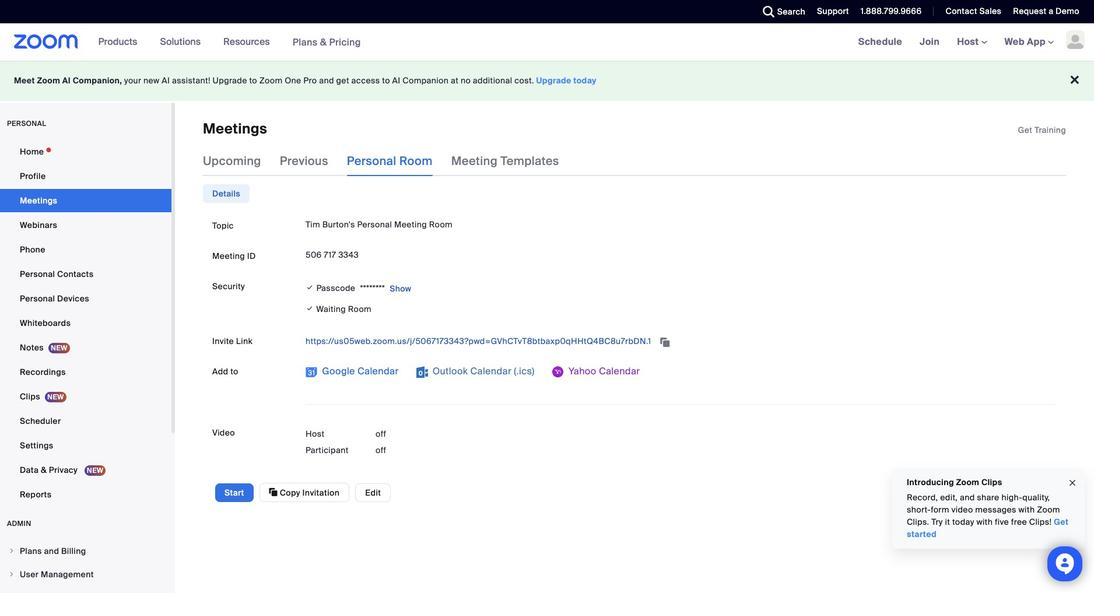 Task type: vqa. For each thing, say whether or not it's contained in the screenshot.
new
yes



Task type: locate. For each thing, give the bounding box(es) containing it.
try
[[932, 517, 943, 527]]

0 vertical spatial host
[[958, 36, 982, 48]]

1 horizontal spatial upgrade
[[537, 75, 572, 86]]

plans inside product information navigation
[[293, 36, 318, 48]]

0 horizontal spatial btn image
[[306, 367, 317, 378]]

user management menu item
[[0, 564, 172, 586]]

home
[[20, 146, 44, 157]]

quality,
[[1023, 492, 1050, 503]]

0 vertical spatial meetings
[[203, 120, 267, 138]]

plans right right image
[[20, 546, 42, 557]]

2 horizontal spatial meeting
[[451, 154, 498, 169]]

to right add
[[231, 367, 239, 377]]

join
[[920, 36, 940, 48]]

app
[[1028, 36, 1046, 48]]

today inside meet zoom ai companion, footer
[[574, 75, 597, 86]]

calendar down https://us05web.zoom.us/j/5067173343?pwd=gvhctvt8btbaxp0qhhtq4bc8u7rbdn.1
[[471, 365, 512, 378]]

solutions
[[160, 36, 201, 48]]

2 off from the top
[[376, 445, 386, 456]]

outlook calendar (.ics)
[[430, 365, 535, 378]]

details
[[212, 189, 240, 199]]

2 vertical spatial and
[[44, 546, 59, 557]]

clips up share
[[982, 477, 1003, 488]]

plans for plans & pricing
[[293, 36, 318, 48]]

solutions button
[[160, 23, 206, 61]]

& inside product information navigation
[[320, 36, 327, 48]]

1 off from the top
[[376, 429, 386, 440]]

1 horizontal spatial ai
[[162, 75, 170, 86]]

0 horizontal spatial clips
[[20, 392, 40, 402]]

1 vertical spatial plans
[[20, 546, 42, 557]]

(.ics)
[[514, 365, 535, 378]]

3343
[[338, 250, 359, 260]]

calendar inside google calendar link
[[358, 365, 399, 378]]

2 horizontal spatial and
[[960, 492, 975, 503]]

personal contacts link
[[0, 263, 172, 286]]

contact
[[946, 6, 978, 16]]

0 horizontal spatial &
[[41, 465, 47, 476]]

btn image for yahoo calendar
[[552, 367, 564, 378]]

host inside meetings navigation
[[958, 36, 982, 48]]

ai right new
[[162, 75, 170, 86]]

your
[[124, 75, 141, 86]]

reports
[[20, 490, 52, 500]]

request
[[1014, 6, 1047, 16]]

checked image left passcode
[[306, 282, 314, 294]]

& inside "personal menu" menu
[[41, 465, 47, 476]]

get for get started
[[1054, 517, 1069, 527]]

1 vertical spatial with
[[977, 517, 993, 527]]

to right access
[[382, 75, 390, 86]]

calendar inside outlook calendar (.ics) link
[[471, 365, 512, 378]]

meet zoom ai companion, your new ai assistant! upgrade to zoom one pro and get access to ai companion at no additional cost. upgrade today
[[14, 75, 597, 86]]

user management
[[20, 569, 94, 580]]

clips inside "personal menu" menu
[[20, 392, 40, 402]]

0 horizontal spatial meetings
[[20, 195, 57, 206]]

host element
[[376, 429, 446, 440], [376, 445, 446, 457]]

profile
[[20, 171, 46, 181]]

meeting id
[[212, 251, 256, 262]]

and left 'get'
[[319, 75, 334, 86]]

2 horizontal spatial calendar
[[599, 365, 640, 378]]

0 vertical spatial plans
[[293, 36, 318, 48]]

506 717 3343
[[306, 250, 359, 260]]

get right clips!
[[1054, 517, 1069, 527]]

get
[[336, 75, 349, 86]]

2 calendar from the left
[[471, 365, 512, 378]]

webinars
[[20, 220, 57, 230]]

1 horizontal spatial today
[[953, 517, 975, 527]]

0 vertical spatial room
[[400, 154, 433, 169]]

1 horizontal spatial meetings
[[203, 120, 267, 138]]

assistant!
[[172, 75, 211, 86]]

yahoo calendar
[[566, 365, 640, 378]]

0 vertical spatial off
[[376, 429, 386, 440]]

webinars link
[[0, 214, 172, 237]]

to down resources dropdown button on the top of the page
[[249, 75, 257, 86]]

1 vertical spatial off
[[376, 445, 386, 456]]

0 vertical spatial clips
[[20, 392, 40, 402]]

zoom
[[37, 75, 60, 86], [260, 75, 283, 86], [957, 477, 980, 488], [1038, 505, 1061, 515]]

2 vertical spatial meeting
[[212, 251, 245, 262]]

zoom up clips!
[[1038, 505, 1061, 515]]

and inside menu item
[[44, 546, 59, 557]]

room for personal room
[[400, 154, 433, 169]]

notes link
[[0, 336, 172, 359]]

waiting room
[[314, 304, 372, 315]]

phone link
[[0, 238, 172, 261]]

calendar for yahoo
[[599, 365, 640, 378]]

reports link
[[0, 483, 172, 506]]

2 vertical spatial room
[[348, 304, 372, 315]]

btn image left yahoo
[[552, 367, 564, 378]]

resources
[[224, 36, 270, 48]]

cost.
[[515, 75, 534, 86]]

room for waiting room
[[348, 304, 372, 315]]

passcode
[[316, 283, 356, 294]]

meet
[[14, 75, 35, 86]]

security
[[212, 281, 245, 292]]

2 btn image from the left
[[416, 367, 428, 378]]

ai left the companion
[[392, 75, 401, 86]]

plans inside menu item
[[20, 546, 42, 557]]

0 horizontal spatial today
[[574, 75, 597, 86]]

0 horizontal spatial calendar
[[358, 365, 399, 378]]

companion,
[[73, 75, 122, 86]]

btn image inside yahoo calendar link
[[552, 367, 564, 378]]

a
[[1049, 6, 1054, 16]]

banner
[[0, 23, 1095, 61]]

1 vertical spatial get
[[1054, 517, 1069, 527]]

billing
[[61, 546, 86, 557]]

3 calendar from the left
[[599, 365, 640, 378]]

0 horizontal spatial get
[[1019, 125, 1033, 135]]

0 vertical spatial &
[[320, 36, 327, 48]]

tim
[[306, 220, 320, 230]]

contacts
[[57, 269, 94, 279]]

get left training
[[1019, 125, 1033, 135]]

meeting inside topic element
[[394, 220, 427, 230]]

personal inside 'tabs of meeting' tab list
[[347, 154, 397, 169]]

copy image
[[269, 487, 278, 498]]

personal
[[7, 119, 46, 128]]

meeting for meeting templates
[[451, 154, 498, 169]]

1 calendar from the left
[[358, 365, 399, 378]]

off for participant
[[376, 445, 386, 456]]

no
[[461, 75, 471, 86]]

invite
[[212, 336, 234, 347]]

messages
[[976, 505, 1017, 515]]

personal contacts
[[20, 269, 94, 279]]

it
[[946, 517, 951, 527]]

right image
[[8, 571, 15, 578]]

checked image left waiting
[[306, 303, 314, 315]]

btn image inside outlook calendar (.ics) link
[[416, 367, 428, 378]]

plans up meet zoom ai companion, your new ai assistant! upgrade to zoom one pro and get access to ai companion at no additional cost. upgrade today
[[293, 36, 318, 48]]

1 vertical spatial host element
[[376, 445, 446, 457]]

1 horizontal spatial calendar
[[471, 365, 512, 378]]

btn image left the outlook
[[416, 367, 428, 378]]

0 horizontal spatial host
[[306, 429, 325, 440]]

& right data
[[41, 465, 47, 476]]

0 horizontal spatial ai
[[62, 75, 71, 86]]

ai left companion,
[[62, 75, 71, 86]]

1 vertical spatial meetings
[[20, 195, 57, 206]]

1 horizontal spatial with
[[1019, 505, 1035, 515]]

1 horizontal spatial clips
[[982, 477, 1003, 488]]

2 horizontal spatial btn image
[[552, 367, 564, 378]]

host down contact sales
[[958, 36, 982, 48]]

1 horizontal spatial btn image
[[416, 367, 428, 378]]

tabs of meeting tab list
[[203, 146, 578, 176]]

invitation
[[303, 488, 340, 499]]

0 vertical spatial and
[[319, 75, 334, 86]]

host up participant
[[306, 429, 325, 440]]

3 btn image from the left
[[552, 367, 564, 378]]

717
[[324, 250, 336, 260]]

management
[[41, 569, 94, 580]]

get inside get started
[[1054, 517, 1069, 527]]

copy invitation button
[[259, 483, 350, 503]]

with down messages
[[977, 517, 993, 527]]

clips
[[20, 392, 40, 402], [982, 477, 1003, 488]]

clips up scheduler
[[20, 392, 40, 402]]

& for pricing
[[320, 36, 327, 48]]

calendar right google
[[358, 365, 399, 378]]

upgrade right cost.
[[537, 75, 572, 86]]

off for host
[[376, 429, 386, 440]]

web
[[1005, 36, 1025, 48]]

and
[[319, 75, 334, 86], [960, 492, 975, 503], [44, 546, 59, 557]]

personal for personal contacts
[[20, 269, 55, 279]]

zoom left one
[[260, 75, 283, 86]]

and up video
[[960, 492, 975, 503]]

0 vertical spatial today
[[574, 75, 597, 86]]

btn image inside google calendar link
[[306, 367, 317, 378]]

1 vertical spatial checked image
[[306, 303, 314, 315]]

0 horizontal spatial plans
[[20, 546, 42, 557]]

& left pricing
[[320, 36, 327, 48]]

host element for host
[[376, 429, 446, 440]]

2 horizontal spatial ai
[[392, 75, 401, 86]]

2 host element from the top
[[376, 445, 446, 457]]

1 horizontal spatial get
[[1054, 517, 1069, 527]]

1 vertical spatial meeting
[[394, 220, 427, 230]]

with up free
[[1019, 505, 1035, 515]]

plans
[[293, 36, 318, 48], [20, 546, 42, 557]]

meetings up webinars
[[20, 195, 57, 206]]

1 host element from the top
[[376, 429, 446, 440]]

room inside 'tabs of meeting' tab list
[[400, 154, 433, 169]]

1 checked image from the top
[[306, 282, 314, 294]]

0 vertical spatial host element
[[376, 429, 446, 440]]

1 vertical spatial today
[[953, 517, 975, 527]]

1 btn image from the left
[[306, 367, 317, 378]]

meetings up upcoming
[[203, 120, 267, 138]]

1 horizontal spatial plans
[[293, 36, 318, 48]]

calendar inside yahoo calendar link
[[599, 365, 640, 378]]

btn image left google
[[306, 367, 317, 378]]

btn image
[[306, 367, 317, 378], [416, 367, 428, 378], [552, 367, 564, 378]]

previous
[[280, 154, 328, 169]]

google
[[322, 365, 355, 378]]

get
[[1019, 125, 1033, 135], [1054, 517, 1069, 527]]

1 vertical spatial room
[[429, 220, 453, 230]]

add
[[212, 367, 228, 377]]

training
[[1035, 125, 1067, 135]]

1 horizontal spatial host
[[958, 36, 982, 48]]

to
[[249, 75, 257, 86], [382, 75, 390, 86], [231, 367, 239, 377]]

recordings
[[20, 367, 66, 378]]

1 vertical spatial &
[[41, 465, 47, 476]]

checked image
[[306, 282, 314, 294], [306, 303, 314, 315]]

personal devices link
[[0, 287, 172, 310]]

0 vertical spatial meeting
[[451, 154, 498, 169]]

calendar right yahoo
[[599, 365, 640, 378]]

topic element
[[306, 217, 1057, 234]]

calendar
[[358, 365, 399, 378], [471, 365, 512, 378], [599, 365, 640, 378]]

meeting inside tab list
[[451, 154, 498, 169]]

data & privacy
[[20, 465, 80, 476]]

add to
[[212, 367, 239, 377]]

zoom logo image
[[14, 34, 78, 49]]

1 horizontal spatial and
[[319, 75, 334, 86]]

request a demo link
[[1005, 0, 1095, 23], [1014, 6, 1080, 16]]

0 horizontal spatial meeting
[[212, 251, 245, 262]]

and inside "record, edit, and share high-quality, short-form video messages with zoom clips. try it today with five free clips!"
[[960, 492, 975, 503]]

copy
[[280, 488, 300, 499]]

0 vertical spatial get
[[1019, 125, 1033, 135]]

1 horizontal spatial meeting
[[394, 220, 427, 230]]

btn image for google calendar
[[306, 367, 317, 378]]

1 horizontal spatial &
[[320, 36, 327, 48]]

and inside meet zoom ai companion, footer
[[319, 75, 334, 86]]

with
[[1019, 505, 1035, 515], [977, 517, 993, 527]]

https://us05web.zoom.us/j/5067173343?pwd=gvhctvt8btbaxp0qhhtq4bc8u7rbdn.1 link
[[306, 336, 654, 347]]

and left billing on the bottom
[[44, 546, 59, 557]]

upgrade down product information navigation at left top
[[213, 75, 247, 86]]

0 horizontal spatial with
[[977, 517, 993, 527]]

waiting
[[316, 304, 346, 315]]

2 ai from the left
[[162, 75, 170, 86]]

show
[[390, 284, 412, 294]]

0 horizontal spatial and
[[44, 546, 59, 557]]

start
[[225, 488, 244, 498]]

1 vertical spatial and
[[960, 492, 975, 503]]

0 horizontal spatial upgrade
[[213, 75, 247, 86]]

0 vertical spatial checked image
[[306, 282, 314, 294]]

personal menu menu
[[0, 140, 172, 508]]



Task type: describe. For each thing, give the bounding box(es) containing it.
devices
[[57, 293, 89, 304]]

access
[[352, 75, 380, 86]]

data & privacy link
[[0, 459, 172, 482]]

personal for personal room
[[347, 154, 397, 169]]

admin menu menu
[[0, 540, 172, 593]]

meet zoom ai companion, footer
[[0, 61, 1095, 101]]

sales
[[980, 6, 1002, 16]]

yahoo
[[569, 365, 597, 378]]

web app
[[1005, 36, 1046, 48]]

templates
[[501, 154, 559, 169]]

zoom up edit,
[[957, 477, 980, 488]]

notes
[[20, 343, 44, 353]]

& for privacy
[[41, 465, 47, 476]]

plans for plans and billing
[[20, 546, 42, 557]]

products
[[98, 36, 137, 48]]

host button
[[958, 36, 988, 48]]

home link
[[0, 140, 172, 163]]

btn image for outlook calendar (.ics)
[[416, 367, 428, 378]]

upcoming
[[203, 154, 261, 169]]

profile picture image
[[1067, 30, 1085, 49]]

2 horizontal spatial to
[[382, 75, 390, 86]]

plans and billing
[[20, 546, 86, 557]]

personal inside topic element
[[357, 220, 392, 230]]

pricing
[[329, 36, 361, 48]]

resources button
[[224, 23, 275, 61]]

burton's
[[322, 220, 355, 230]]

1 upgrade from the left
[[213, 75, 247, 86]]

https://us05web.zoom.us/j/5067173343?pwd=gvhctvt8btbaxp0qhhtq4bc8u7rbdn.1
[[306, 336, 654, 347]]

form
[[931, 505, 950, 515]]

participant
[[306, 445, 349, 456]]

invite link
[[212, 336, 253, 347]]

personal devices
[[20, 293, 89, 304]]

new
[[144, 75, 160, 86]]

one
[[285, 75, 301, 86]]

settings
[[20, 441, 53, 451]]

close image
[[1068, 476, 1078, 490]]

video
[[952, 505, 974, 515]]

five
[[995, 517, 1009, 527]]

search
[[778, 6, 806, 17]]

join link
[[911, 23, 949, 61]]

web app button
[[1005, 36, 1054, 48]]

0 horizontal spatial to
[[231, 367, 239, 377]]

google calendar
[[320, 365, 399, 378]]

video
[[212, 428, 235, 438]]

copy invitation
[[278, 488, 340, 499]]

calendar for outlook
[[471, 365, 512, 378]]

outlook
[[433, 365, 468, 378]]

pro
[[304, 75, 317, 86]]

personal for personal devices
[[20, 293, 55, 304]]

details tab
[[203, 185, 250, 203]]

506
[[306, 250, 322, 260]]

show button
[[385, 280, 412, 298]]

add to element
[[306, 363, 1057, 393]]

1 vertical spatial clips
[[982, 477, 1003, 488]]

passcode ******** show
[[316, 283, 412, 294]]

0 vertical spatial with
[[1019, 505, 1035, 515]]

********
[[360, 283, 385, 294]]

1 vertical spatial host
[[306, 429, 325, 440]]

1 horizontal spatial to
[[249, 75, 257, 86]]

plans and billing menu item
[[0, 540, 172, 562]]

today inside "record, edit, and share high-quality, short-form video messages with zoom clips. try it today with five free clips!"
[[953, 517, 975, 527]]

at
[[451, 75, 459, 86]]

meetings navigation
[[850, 23, 1095, 61]]

support
[[817, 6, 849, 16]]

get for get training
[[1019, 125, 1033, 135]]

link
[[236, 336, 253, 347]]

2 checked image from the top
[[306, 303, 314, 315]]

request a demo
[[1014, 6, 1080, 16]]

data
[[20, 465, 39, 476]]

demo
[[1056, 6, 1080, 16]]

clips!
[[1030, 517, 1052, 527]]

details tab list
[[203, 185, 250, 203]]

start button
[[215, 484, 254, 502]]

1.888.799.9666
[[861, 6, 922, 16]]

product information navigation
[[90, 23, 370, 61]]

outlook calendar (.ics) link
[[416, 363, 535, 381]]

personal room
[[347, 154, 433, 169]]

1 ai from the left
[[62, 75, 71, 86]]

whiteboards link
[[0, 312, 172, 335]]

get training link
[[1019, 125, 1067, 135]]

3 ai from the left
[[392, 75, 401, 86]]

free
[[1012, 517, 1028, 527]]

edit
[[365, 488, 381, 498]]

topic
[[212, 221, 234, 231]]

upgrade today link
[[537, 75, 597, 86]]

room inside topic element
[[429, 220, 453, 230]]

meetings inside "personal menu" menu
[[20, 195, 57, 206]]

google calendar link
[[306, 363, 399, 381]]

admin
[[7, 519, 31, 529]]

plans & pricing
[[293, 36, 361, 48]]

record,
[[907, 492, 938, 503]]

calendar for google
[[358, 365, 399, 378]]

zoom right meet
[[37, 75, 60, 86]]

copy url image
[[660, 338, 671, 346]]

banner containing products
[[0, 23, 1095, 61]]

id
[[247, 251, 256, 262]]

edit button
[[355, 484, 391, 502]]

whiteboards
[[20, 318, 71, 328]]

tim burton's personal meeting room
[[306, 220, 453, 230]]

meeting for meeting id
[[212, 251, 245, 262]]

right image
[[8, 548, 15, 555]]

scheduler link
[[0, 410, 172, 433]]

2 upgrade from the left
[[537, 75, 572, 86]]

products button
[[98, 23, 143, 61]]

https://us05web.zoom.us/j/5067173343?pwd=gvhctvt8btbaxp0qhhtq4bc8u7rbdn.1 application
[[306, 332, 1057, 351]]

clips.
[[907, 517, 930, 527]]

introducing zoom clips
[[907, 477, 1003, 488]]

zoom inside "record, edit, and share high-quality, short-form video messages with zoom clips. try it today with five free clips!"
[[1038, 505, 1061, 515]]

get started link
[[907, 517, 1069, 540]]

record, edit, and share high-quality, short-form video messages with zoom clips. try it today with five free clips!
[[907, 492, 1061, 527]]

settings link
[[0, 434, 172, 457]]

recordings link
[[0, 361, 172, 384]]

host element for participant
[[376, 445, 446, 457]]

schedule
[[859, 36, 903, 48]]

profile link
[[0, 165, 172, 188]]

edit,
[[941, 492, 958, 503]]

contact sales
[[946, 6, 1002, 16]]



